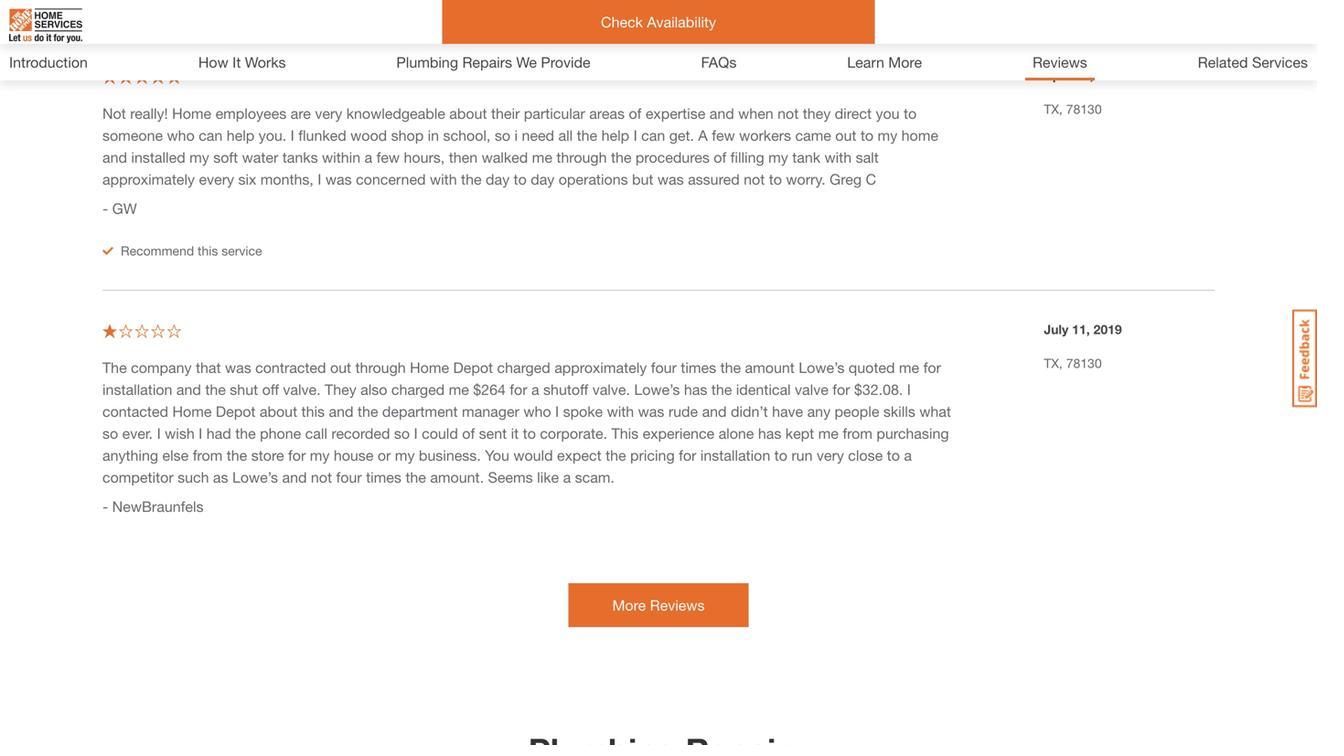 Task type: vqa. For each thing, say whether or not it's contained in the screenshot.
amount on the right of page
yes



Task type: locate. For each thing, give the bounding box(es) containing it.
1 horizontal spatial very
[[817, 447, 844, 464]]

the up operations
[[611, 149, 632, 166]]

who up installed
[[167, 127, 195, 144]]

☆ ☆ ☆ ☆ ☆ up really!
[[102, 68, 181, 86]]

2 tx, from the top
[[1044, 356, 1063, 371]]

0 horizontal spatial very
[[315, 105, 342, 122]]

i
[[291, 127, 294, 144], [634, 127, 637, 144], [318, 171, 322, 188], [907, 381, 911, 398], [555, 403, 559, 420], [157, 425, 161, 442], [199, 425, 202, 442], [414, 425, 418, 442]]

2 horizontal spatial with
[[825, 149, 852, 166]]

0 vertical spatial 78130
[[1066, 102, 1102, 117]]

my
[[878, 127, 898, 144], [189, 149, 209, 166], [769, 149, 788, 166], [310, 447, 330, 464], [395, 447, 415, 464]]

1 horizontal spatial depot
[[453, 359, 493, 376]]

2 - from the top
[[102, 498, 108, 515]]

2020
[[1097, 68, 1126, 83]]

78130 for not really!  home employees are very knowledgeable about their particular areas of expertise and when not they direct you to someone who can help you.   i flunked wood shop in school, so i need all the help i can get.   a few workers came out to my home and installed my soft water tanks within a few hours, then walked me through the procedures of filling my tank with salt approximately every six months,  i was concerned with the day to day operations but was assured not to worry.  greg c
[[1066, 102, 1102, 117]]

0 horizontal spatial approximately
[[102, 171, 195, 188]]

2 horizontal spatial so
[[495, 127, 510, 144]]

of
[[629, 105, 642, 122], [714, 149, 727, 166], [462, 425, 475, 442]]

expertise
[[646, 105, 706, 122]]

0 horizontal spatial day
[[486, 171, 510, 188]]

out down direct
[[835, 127, 857, 144]]

knowledgeable
[[346, 105, 445, 122]]

hours,
[[404, 149, 445, 166]]

tx, 78130 for the company that was contracted out through home depot charged approximately four times the amount lowe's quoted me for installation and the shut off valve. they also charged me $264 for a shutoff valve. lowe's has the identical valve for $32.08. i contacted home depot about this and the department manager who i spoke with was rude and didn't have any people skills what so ever. i wish i had the phone call recorded so i could of sent it to corporate. this experience alone has kept me from purchasing anything else from the store for my house or my business. you would expect the pricing for installation to run very close to a competitor such as lowe's and not four times the amount. seems like a scam.
[[1044, 356, 1102, 371]]

0 vertical spatial home
[[172, 105, 211, 122]]

do it for you logo image
[[9, 1, 82, 50]]

are
[[291, 105, 311, 122]]

the
[[577, 127, 598, 144], [611, 149, 632, 166], [461, 171, 482, 188], [720, 359, 741, 376], [205, 381, 226, 398], [711, 381, 732, 398], [358, 403, 378, 420], [235, 425, 256, 442], [227, 447, 247, 464], [606, 447, 626, 464], [406, 469, 426, 486]]

filling
[[731, 149, 764, 166]]

with up this
[[607, 403, 634, 420]]

0 vertical spatial very
[[315, 105, 342, 122]]

day down walked
[[486, 171, 510, 188]]

about inside the company that was contracted out through home depot charged approximately four times the amount lowe's quoted me for installation and the shut off valve. they also charged me $264 for a shutoff valve. lowe's has the identical valve for $32.08. i contacted home depot about this and the department manager who i spoke with was rude and didn't have any people skills what so ever. i wish i had the phone call recorded so i could of sent it to corporate. this experience alone has kept me from purchasing anything else from the store for my house or my business. you would expect the pricing for installation to run very close to a competitor such as lowe's and not four times the amount. seems like a scam.
[[260, 403, 297, 420]]

through
[[557, 149, 607, 166], [355, 359, 406, 376]]

0 vertical spatial this
[[198, 243, 218, 258]]

of left sent
[[462, 425, 475, 442]]

0 vertical spatial through
[[557, 149, 607, 166]]

2 ☆ ☆ ☆ ☆ ☆ from the top
[[102, 322, 181, 340]]

provide
[[541, 54, 591, 71]]

scam.
[[575, 469, 615, 486]]

0 vertical spatial installation
[[102, 381, 172, 398]]

tanks
[[282, 149, 318, 166]]

1 horizontal spatial help
[[602, 127, 629, 144]]

it
[[511, 425, 519, 442]]

0 horizontal spatial can
[[199, 127, 223, 144]]

2 vertical spatial with
[[607, 403, 634, 420]]

home up department
[[410, 359, 449, 376]]

not left the they
[[778, 105, 799, 122]]

had
[[207, 425, 231, 442]]

very up flunked
[[315, 105, 342, 122]]

few right a
[[712, 127, 735, 144]]

very right "run"
[[817, 447, 844, 464]]

1 horizontal spatial of
[[629, 105, 642, 122]]

has up rude
[[684, 381, 707, 398]]

help down employees
[[227, 127, 255, 144]]

1 vertical spatial who
[[524, 403, 551, 420]]

0 horizontal spatial lowe's
[[232, 469, 278, 486]]

0 vertical spatial -
[[102, 200, 108, 217]]

home
[[902, 127, 939, 144]]

1 vertical spatial not
[[744, 171, 765, 188]]

when
[[738, 105, 774, 122]]

from down had
[[193, 447, 223, 464]]

out up they
[[330, 359, 351, 376]]

1 vertical spatial tx, 78130
[[1044, 356, 1102, 371]]

valve. up spoke
[[593, 381, 630, 398]]

0 vertical spatial ☆ ☆ ☆ ☆ ☆
[[102, 68, 181, 86]]

not down call
[[311, 469, 332, 486]]

1 78130 from the top
[[1066, 102, 1102, 117]]

0 vertical spatial few
[[712, 127, 735, 144]]

0 vertical spatial with
[[825, 149, 852, 166]]

who inside the company that was contracted out through home depot charged approximately four times the amount lowe's quoted me for installation and the shut off valve. they also charged me $264 for a shutoff valve. lowe's has the identical valve for $32.08. i contacted home depot about this and the department manager who i spoke with was rude and didn't have any people skills what so ever. i wish i had the phone call recorded so i could of sent it to corporate. this experience alone has kept me from purchasing anything else from the store for my house or my business. you would expect the pricing for installation to run very close to a competitor such as lowe's and not four times the amount. seems like a scam.
[[524, 403, 551, 420]]

april
[[1044, 68, 1072, 83]]

not really!  home employees are very knowledgeable about their particular areas of expertise and when not they direct you to someone who can help you.   i flunked wood shop in school, so i need all the help i can get.   a few workers came out to my home and installed my soft water tanks within a few hours, then walked me through the procedures of filling my tank with salt approximately every six months,  i was concerned with the day to day operations but was assured not to worry.  greg c
[[102, 105, 939, 188]]

1 vertical spatial this
[[301, 403, 325, 420]]

about up "phone" on the left
[[260, 403, 297, 420]]

- for - newbraunfels
[[102, 498, 108, 515]]

installation
[[102, 381, 172, 398], [701, 447, 770, 464]]

depot up $264
[[453, 359, 493, 376]]

1 horizontal spatial has
[[758, 425, 782, 442]]

lowe's up rude
[[634, 381, 680, 398]]

with
[[825, 149, 852, 166], [430, 171, 457, 188], [607, 403, 634, 420]]

but
[[632, 171, 654, 188]]

0 vertical spatial out
[[835, 127, 857, 144]]

was down procedures
[[658, 171, 684, 188]]

so down department
[[394, 425, 410, 442]]

depot
[[453, 359, 493, 376], [216, 403, 256, 420]]

1 vertical spatial charged
[[391, 381, 445, 398]]

that
[[196, 359, 221, 376]]

sent
[[479, 425, 507, 442]]

1 vertical spatial home
[[410, 359, 449, 376]]

2 horizontal spatial lowe's
[[799, 359, 845, 376]]

1 horizontal spatial can
[[641, 127, 665, 144]]

of inside the company that was contracted out through home depot charged approximately four times the amount lowe's quoted me for installation and the shut off valve. they also charged me $264 for a shutoff valve. lowe's has the identical valve for $32.08. i contacted home depot about this and the department manager who i spoke with was rude and didn't have any people skills what so ever. i wish i had the phone call recorded so i could of sent it to corporate. this experience alone has kept me from purchasing anything else from the store for my house or my business. you would expect the pricing for installation to run very close to a competitor such as lowe's and not four times the amount. seems like a scam.
[[462, 425, 475, 442]]

newbraunfels
[[112, 498, 204, 515]]

0 horizontal spatial installation
[[102, 381, 172, 398]]

i down shutoff
[[555, 403, 559, 420]]

1 tx, 78130 from the top
[[1044, 102, 1102, 117]]

approximately down installed
[[102, 171, 195, 188]]

who
[[167, 127, 195, 144], [524, 403, 551, 420]]

1 horizontal spatial through
[[557, 149, 607, 166]]

charged up department
[[391, 381, 445, 398]]

a
[[365, 149, 372, 166], [531, 381, 539, 398], [904, 447, 912, 464], [563, 469, 571, 486]]

c
[[866, 171, 876, 188]]

0 horizontal spatial out
[[330, 359, 351, 376]]

you
[[485, 447, 509, 464]]

0 horizontal spatial not
[[311, 469, 332, 486]]

installation up the "contacted"
[[102, 381, 172, 398]]

1 horizontal spatial out
[[835, 127, 857, 144]]

me down need
[[532, 149, 552, 166]]

1 ☆ ☆ ☆ ☆ ☆ from the top
[[102, 68, 181, 86]]

four up rude
[[651, 359, 677, 376]]

seems
[[488, 469, 533, 486]]

1 horizontal spatial lowe's
[[634, 381, 680, 398]]

0 vertical spatial four
[[651, 359, 677, 376]]

times up rude
[[681, 359, 716, 376]]

help down areas at the top of the page
[[602, 127, 629, 144]]

times down or
[[366, 469, 401, 486]]

months,
[[260, 171, 314, 188]]

for up people
[[833, 381, 850, 398]]

to down walked
[[514, 171, 527, 188]]

the left amount
[[720, 359, 741, 376]]

1 vertical spatial times
[[366, 469, 401, 486]]

1 vertical spatial has
[[758, 425, 782, 442]]

0 horizontal spatial who
[[167, 127, 195, 144]]

0 vertical spatial approximately
[[102, 171, 195, 188]]

1 horizontal spatial charged
[[497, 359, 550, 376]]

1 can from the left
[[199, 127, 223, 144]]

such
[[178, 469, 209, 486]]

1 horizontal spatial this
[[301, 403, 325, 420]]

☆
[[102, 68, 117, 86], [119, 68, 133, 86], [135, 68, 149, 86], [151, 68, 165, 86], [167, 68, 181, 86], [102, 322, 117, 340], [119, 322, 133, 340], [135, 322, 149, 340], [151, 322, 165, 340], [167, 322, 181, 340]]

how it works
[[198, 54, 286, 71]]

2 vertical spatial lowe's
[[232, 469, 278, 486]]

with down 'hours,'
[[430, 171, 457, 188]]

me inside the not really!  home employees are very knowledgeable about their particular areas of expertise and when not they direct you to someone who can help you.   i flunked wood shop in school, so i need all the help i can get.   a few workers came out to my home and installed my soft water tanks within a few hours, then walked me through the procedures of filling my tank with salt approximately every six months,  i was concerned with the day to day operations but was assured not to worry.  greg c
[[532, 149, 552, 166]]

2 78130 from the top
[[1066, 356, 1102, 371]]

- down the competitor
[[102, 498, 108, 515]]

1 vertical spatial with
[[430, 171, 457, 188]]

0 horizontal spatial about
[[260, 403, 297, 420]]

0 horizontal spatial has
[[684, 381, 707, 398]]

tx, 78130 down 27,
[[1044, 102, 1102, 117]]

what
[[920, 403, 951, 420]]

1 vertical spatial approximately
[[555, 359, 647, 376]]

2 vertical spatial of
[[462, 425, 475, 442]]

1 vertical spatial very
[[817, 447, 844, 464]]

1 tx, from the top
[[1044, 102, 1063, 117]]

not down filling
[[744, 171, 765, 188]]

0 horizontal spatial depot
[[216, 403, 256, 420]]

four
[[651, 359, 677, 376], [336, 469, 362, 486]]

we
[[516, 54, 537, 71]]

1 - from the top
[[102, 200, 108, 217]]

2 valve. from the left
[[593, 381, 630, 398]]

contracted
[[255, 359, 326, 376]]

78130 down july 11, 2019
[[1066, 356, 1102, 371]]

☆ ☆ ☆ ☆ ☆ for really!
[[102, 68, 181, 86]]

so left i
[[495, 127, 510, 144]]

who inside the not really!  home employees are very knowledgeable about their particular areas of expertise and when not they direct you to someone who can help you.   i flunked wood shop in school, so i need all the help i can get.   a few workers came out to my home and installed my soft water tanks within a few hours, then walked me through the procedures of filling my tank with salt approximately every six months,  i was concerned with the day to day operations but was assured not to worry.  greg c
[[167, 127, 195, 144]]

very
[[315, 105, 342, 122], [817, 447, 844, 464]]

1 horizontal spatial valve.
[[593, 381, 630, 398]]

get.
[[669, 127, 694, 144]]

1 horizontal spatial installation
[[701, 447, 770, 464]]

and down that
[[176, 381, 201, 398]]

charged up $264
[[497, 359, 550, 376]]

0 vertical spatial times
[[681, 359, 716, 376]]

1 horizontal spatial about
[[449, 105, 487, 122]]

all
[[558, 127, 573, 144]]

i left wish
[[157, 425, 161, 442]]

installation down alone at the right
[[701, 447, 770, 464]]

1 vertical spatial -
[[102, 498, 108, 515]]

procedures
[[636, 149, 710, 166]]

1 horizontal spatial approximately
[[555, 359, 647, 376]]

0 vertical spatial of
[[629, 105, 642, 122]]

operations
[[559, 171, 628, 188]]

day down need
[[531, 171, 555, 188]]

i down department
[[414, 425, 418, 442]]

home right really!
[[172, 105, 211, 122]]

out inside the company that was contracted out through home depot charged approximately four times the amount lowe's quoted me for installation and the shut off valve. they also charged me $264 for a shutoff valve. lowe's has the identical valve for $32.08. i contacted home depot about this and the department manager who i spoke with was rude and didn't have any people skills what so ever. i wish i had the phone call recorded so i could of sent it to corporate. this experience alone has kept me from purchasing anything else from the store for my house or my business. you would expect the pricing for installation to run very close to a competitor such as lowe's and not four times the amount. seems like a scam.
[[330, 359, 351, 376]]

0 horizontal spatial valve.
[[283, 381, 321, 398]]

with up greg
[[825, 149, 852, 166]]

more
[[889, 54, 922, 71], [612, 597, 646, 614]]

1 vertical spatial few
[[377, 149, 400, 166]]

0 horizontal spatial through
[[355, 359, 406, 376]]

2 tx, 78130 from the top
[[1044, 356, 1102, 371]]

1 horizontal spatial who
[[524, 403, 551, 420]]

this up call
[[301, 403, 325, 420]]

someone
[[102, 127, 163, 144]]

shop
[[391, 127, 424, 144]]

has down have at right
[[758, 425, 782, 442]]

to
[[904, 105, 917, 122], [861, 127, 874, 144], [514, 171, 527, 188], [769, 171, 782, 188], [523, 425, 536, 442], [775, 447, 788, 464], [887, 447, 900, 464]]

out
[[835, 127, 857, 144], [330, 359, 351, 376]]

more reviews
[[612, 597, 705, 614]]

corporate.
[[540, 425, 608, 442]]

reviews
[[1033, 54, 1087, 71], [650, 597, 705, 614]]

0 vertical spatial has
[[684, 381, 707, 398]]

department
[[382, 403, 458, 420]]

78130 down 27,
[[1066, 102, 1102, 117]]

i left had
[[199, 425, 202, 442]]

was up "shut"
[[225, 359, 251, 376]]

learn more
[[847, 54, 922, 71]]

i down tanks
[[318, 171, 322, 188]]

2 vertical spatial home
[[172, 403, 212, 420]]

valve. down contracted
[[283, 381, 321, 398]]

company
[[131, 359, 192, 376]]

learn
[[847, 54, 884, 71]]

0 vertical spatial depot
[[453, 359, 493, 376]]

this left service
[[198, 243, 218, 258]]

came
[[795, 127, 831, 144]]

through up operations
[[557, 149, 607, 166]]

availability
[[647, 13, 716, 31]]

1 horizontal spatial few
[[712, 127, 735, 144]]

you.
[[259, 127, 287, 144]]

0 vertical spatial from
[[843, 425, 873, 442]]

tx, down july in the top of the page
[[1044, 356, 1063, 371]]

from down people
[[843, 425, 873, 442]]

0 horizontal spatial help
[[227, 127, 255, 144]]

2 horizontal spatial not
[[778, 105, 799, 122]]

help
[[227, 127, 255, 144], [602, 127, 629, 144]]

1 vertical spatial tx,
[[1044, 356, 1063, 371]]

out inside the not really!  home employees are very knowledgeable about their particular areas of expertise and when not they direct you to someone who can help you.   i flunked wood shop in school, so i need all the help i can get.   a few workers came out to my home and installed my soft water tanks within a few hours, then walked me through the procedures of filling my tank with salt approximately every six months,  i was concerned with the day to day operations but was assured not to worry.  greg c
[[835, 127, 857, 144]]

can left get.
[[641, 127, 665, 144]]

tank
[[792, 149, 821, 166]]

0 vertical spatial tx, 78130
[[1044, 102, 1102, 117]]

1 vertical spatial ☆ ☆ ☆ ☆ ☆
[[102, 322, 181, 340]]

tx, 78130 down 11,
[[1044, 356, 1102, 371]]

store
[[251, 447, 284, 464]]

0 vertical spatial who
[[167, 127, 195, 144]]

the up "didn't"
[[711, 381, 732, 398]]

this
[[198, 243, 218, 258], [301, 403, 325, 420]]

1 horizontal spatial four
[[651, 359, 677, 376]]

purchasing
[[877, 425, 949, 442]]

to left "run"
[[775, 447, 788, 464]]

about inside the not really!  home employees are very knowledgeable about their particular areas of expertise and when not they direct you to someone who can help you.   i flunked wood shop in school, so i need all the help i can get.   a few workers came out to my home and installed my soft water tanks within a few hours, then walked me through the procedures of filling my tank with salt approximately every six months,  i was concerned with the day to day operations but was assured not to worry.  greg c
[[449, 105, 487, 122]]

water
[[242, 149, 278, 166]]

home up wish
[[172, 403, 212, 420]]

★
[[102, 68, 117, 86], [119, 68, 133, 86], [135, 68, 149, 86], [151, 68, 165, 86], [167, 68, 181, 86], [102, 322, 117, 340]]

0 horizontal spatial this
[[198, 243, 218, 258]]

concerned
[[356, 171, 426, 188]]

employees
[[215, 105, 287, 122]]

few up "concerned"
[[377, 149, 400, 166]]

tx, down april
[[1044, 102, 1063, 117]]

very inside the company that was contracted out through home depot charged approximately four times the amount lowe's quoted me for installation and the shut off valve. they also charged me $264 for a shutoff valve. lowe's has the identical valve for $32.08. i contacted home depot about this and the department manager who i spoke with was rude and didn't have any people skills what so ever. i wish i had the phone call recorded so i could of sent it to corporate. this experience alone has kept me from purchasing anything else from the store for my house or my business. you would expect the pricing for installation to run very close to a competitor such as lowe's and not four times the amount. seems like a scam.
[[817, 447, 844, 464]]

phone
[[260, 425, 301, 442]]

tx, for not really!  home employees are very knowledgeable about their particular areas of expertise and when not they direct you to someone who can help you.   i flunked wood shop in school, so i need all the help i can get.   a few workers came out to my home and installed my soft water tanks within a few hours, then walked me through the procedures of filling my tank with salt approximately every six months,  i was concerned with the day to day operations but was assured not to worry.  greg c
[[1044, 102, 1063, 117]]

to left worry.
[[769, 171, 782, 188]]

1 vertical spatial out
[[330, 359, 351, 376]]

of right areas at the top of the page
[[629, 105, 642, 122]]

very inside the not really!  home employees are very knowledgeable about their particular areas of expertise and when not they direct you to someone who can help you.   i flunked wood shop in school, so i need all the help i can get.   a few workers came out to my home and installed my soft water tanks within a few hours, then walked me through the procedures of filling my tank with salt approximately every six months,  i was concerned with the day to day operations but was assured not to worry.  greg c
[[315, 105, 342, 122]]

need
[[522, 127, 554, 144]]

who down shutoff
[[524, 403, 551, 420]]

tx, for the company that was contracted out through home depot charged approximately four times the amount lowe's quoted me for installation and the shut off valve. they also charged me $264 for a shutoff valve. lowe's has the identical valve for $32.08. i contacted home depot about this and the department manager who i spoke with was rude and didn't have any people skills what so ever. i wish i had the phone call recorded so i could of sent it to corporate. this experience alone has kept me from purchasing anything else from the store for my house or my business. you would expect the pricing for installation to run very close to a competitor such as lowe's and not four times the amount. seems like a scam.
[[1044, 356, 1063, 371]]

1 vertical spatial through
[[355, 359, 406, 376]]

- left gw
[[102, 200, 108, 217]]

0 vertical spatial reviews
[[1033, 54, 1087, 71]]

and down someone on the left of page
[[102, 149, 127, 166]]

1 vertical spatial more
[[612, 597, 646, 614]]

plumbing repairs we provide
[[396, 54, 591, 71]]

approximately
[[102, 171, 195, 188], [555, 359, 647, 376]]

1 vertical spatial four
[[336, 469, 362, 486]]

about
[[449, 105, 487, 122], [260, 403, 297, 420]]

the down business.
[[406, 469, 426, 486]]

manager
[[462, 403, 519, 420]]

0 vertical spatial more
[[889, 54, 922, 71]]

1 vertical spatial of
[[714, 149, 727, 166]]

about up school,
[[449, 105, 487, 122]]

this inside the company that was contracted out through home depot charged approximately four times the amount lowe's quoted me for installation and the shut off valve. they also charged me $264 for a shutoff valve. lowe's has the identical valve for $32.08. i contacted home depot about this and the department manager who i spoke with was rude and didn't have any people skills what so ever. i wish i had the phone call recorded so i could of sent it to corporate. this experience alone has kept me from purchasing anything else from the store for my house or my business. you would expect the pricing for installation to run very close to a competitor such as lowe's and not four times the amount. seems like a scam.
[[301, 403, 325, 420]]

☆ ☆ ☆ ☆ ☆ up company on the left of page
[[102, 322, 181, 340]]

lowe's down store
[[232, 469, 278, 486]]

lowe's up valve
[[799, 359, 845, 376]]

1 vertical spatial installation
[[701, 447, 770, 464]]

0 horizontal spatial with
[[430, 171, 457, 188]]



Task type: describe. For each thing, give the bounding box(es) containing it.
for down experience
[[679, 447, 696, 464]]

me down any at the bottom of the page
[[818, 425, 839, 442]]

1 horizontal spatial more
[[889, 54, 922, 71]]

to right it
[[523, 425, 536, 442]]

my left soft
[[189, 149, 209, 166]]

feedback link image
[[1293, 309, 1317, 408]]

approximately inside the company that was contracted out through home depot charged approximately four times the amount lowe's quoted me for installation and the shut off valve. they also charged me $264 for a shutoff valve. lowe's has the identical valve for $32.08. i contacted home depot about this and the department manager who i spoke with was rude and didn't have any people skills what so ever. i wish i had the phone call recorded so i could of sent it to corporate. this experience alone has kept me from purchasing anything else from the store for my house or my business. you would expect the pricing for installation to run very close to a competitor such as lowe's and not four times the amount. seems like a scam.
[[555, 359, 647, 376]]

1 help from the left
[[227, 127, 255, 144]]

check
[[601, 13, 643, 31]]

i
[[515, 127, 518, 144]]

1 horizontal spatial times
[[681, 359, 716, 376]]

1 horizontal spatial reviews
[[1033, 54, 1087, 71]]

my right or
[[395, 447, 415, 464]]

july
[[1044, 322, 1069, 337]]

the right all
[[577, 127, 598, 144]]

business.
[[419, 447, 481, 464]]

related
[[1198, 54, 1248, 71]]

through inside the company that was contracted out through home depot charged approximately four times the amount lowe's quoted me for installation and the shut off valve. they also charged me $264 for a shutoff valve. lowe's has the identical valve for $32.08. i contacted home depot about this and the department manager who i spoke with was rude and didn't have any people skills what so ever. i wish i had the phone call recorded so i could of sent it to corporate. this experience alone has kept me from purchasing anything else from the store for my house or my business. you would expect the pricing for installation to run very close to a competitor such as lowe's and not four times the amount. seems like a scam.
[[355, 359, 406, 376]]

within
[[322, 149, 361, 166]]

six
[[238, 171, 256, 188]]

☆ ☆ ☆ ☆ ☆ for company
[[102, 322, 181, 340]]

i right you.
[[291, 127, 294, 144]]

was down within
[[326, 171, 352, 188]]

a right like
[[563, 469, 571, 486]]

the down also
[[358, 403, 378, 420]]

ever.
[[122, 425, 153, 442]]

27,
[[1076, 68, 1094, 83]]

approximately inside the not really!  home employees are very knowledgeable about their particular areas of expertise and when not they direct you to someone who can help you.   i flunked wood shop in school, so i need all the help i can get.   a few workers came out to my home and installed my soft water tanks within a few hours, then walked me through the procedures of filling my tank with salt approximately every six months,  i was concerned with the day to day operations but was assured not to worry.  greg c
[[102, 171, 195, 188]]

would
[[513, 447, 553, 464]]

so inside the not really!  home employees are very knowledgeable about their particular areas of expertise and when not they direct you to someone who can help you.   i flunked wood shop in school, so i need all the help i can get.   a few workers came out to my home and installed my soft water tanks within a few hours, then walked me through the procedures of filling my tank with salt approximately every six months,  i was concerned with the day to day operations but was assured not to worry.  greg c
[[495, 127, 510, 144]]

1 horizontal spatial so
[[394, 425, 410, 442]]

the right had
[[235, 425, 256, 442]]

plumbing
[[396, 54, 458, 71]]

as
[[213, 469, 228, 486]]

services
[[1252, 54, 1308, 71]]

people
[[835, 403, 880, 420]]

and down store
[[282, 469, 307, 486]]

faqs
[[701, 54, 737, 71]]

0 horizontal spatial from
[[193, 447, 223, 464]]

amount
[[745, 359, 795, 376]]

2 can from the left
[[641, 127, 665, 144]]

1 vertical spatial depot
[[216, 403, 256, 420]]

identical
[[736, 381, 791, 398]]

0 horizontal spatial more
[[612, 597, 646, 614]]

- for - gw
[[102, 200, 108, 217]]

to up salt
[[861, 127, 874, 144]]

gw
[[112, 200, 137, 217]]

me right quoted
[[899, 359, 920, 376]]

installed
[[131, 149, 185, 166]]

they
[[325, 381, 356, 398]]

in
[[428, 127, 439, 144]]

0 horizontal spatial four
[[336, 469, 362, 486]]

off
[[262, 381, 279, 398]]

my down workers
[[769, 149, 788, 166]]

1 horizontal spatial from
[[843, 425, 873, 442]]

every
[[199, 171, 234, 188]]

valve
[[795, 381, 829, 398]]

a down purchasing
[[904, 447, 912, 464]]

introduction
[[9, 54, 88, 71]]

shutoff
[[543, 381, 588, 398]]

- newbraunfels
[[102, 498, 204, 515]]

$264
[[473, 381, 506, 398]]

for right $264
[[510, 381, 527, 398]]

worry.
[[786, 171, 826, 188]]

- gw
[[102, 200, 137, 217]]

a
[[698, 127, 708, 144]]

home inside the not really!  home employees are very knowledgeable about their particular areas of expertise and when not they direct you to someone who can help you.   i flunked wood shop in school, so i need all the help i can get.   a few workers came out to my home and installed my soft water tanks within a few hours, then walked me through the procedures of filling my tank with salt approximately every six months,  i was concerned with the day to day operations but was assured not to worry.  greg c
[[172, 105, 211, 122]]

the down this
[[606, 447, 626, 464]]

0 vertical spatial charged
[[497, 359, 550, 376]]

1 day from the left
[[486, 171, 510, 188]]

greg
[[830, 171, 862, 188]]

2 horizontal spatial of
[[714, 149, 727, 166]]

service
[[222, 243, 262, 258]]

how
[[198, 54, 228, 71]]

and down they
[[329, 403, 354, 420]]

to right close
[[887, 447, 900, 464]]

0 horizontal spatial few
[[377, 149, 400, 166]]

experience
[[643, 425, 715, 442]]

the company that was contracted out through home depot charged approximately four times the amount lowe's quoted me for installation and the shut off valve. they also charged me $264 for a shutoff valve. lowe's has the identical valve for $32.08. i contacted home depot about this and the department manager who i spoke with was rude and didn't have any people skills what so ever. i wish i had the phone call recorded so i could of sent it to corporate. this experience alone has kept me from purchasing anything else from the store for my house or my business. you would expect the pricing for installation to run very close to a competitor such as lowe's and not four times the amount. seems like a scam.
[[102, 359, 951, 486]]

expect
[[557, 447, 602, 464]]

competitor
[[102, 469, 173, 486]]

my down call
[[310, 447, 330, 464]]

more reviews link
[[569, 584, 749, 628]]

78130 for the company that was contracted out through home depot charged approximately four times the amount lowe's quoted me for installation and the shut off valve. they also charged me $264 for a shutoff valve. lowe's has the identical valve for $32.08. i contacted home depot about this and the department manager who i spoke with was rude and didn't have any people skills what so ever. i wish i had the phone call recorded so i could of sent it to corporate. this experience alone has kept me from purchasing anything else from the store for my house or my business. you would expect the pricing for installation to run very close to a competitor such as lowe's and not four times the amount. seems like a scam.
[[1066, 356, 1102, 371]]

for up what
[[924, 359, 941, 376]]

then
[[449, 149, 478, 166]]

close
[[848, 447, 883, 464]]

skills
[[884, 403, 916, 420]]

0 horizontal spatial reviews
[[650, 597, 705, 614]]

the down the then
[[461, 171, 482, 188]]

quoted
[[849, 359, 895, 376]]

amount.
[[430, 469, 484, 486]]

2019
[[1094, 322, 1122, 337]]

could
[[422, 425, 458, 442]]

or
[[378, 447, 391, 464]]

april 27, 2020
[[1044, 68, 1126, 83]]

0 vertical spatial lowe's
[[799, 359, 845, 376]]

contacted
[[102, 403, 168, 420]]

0 horizontal spatial times
[[366, 469, 401, 486]]

rude
[[669, 403, 698, 420]]

check availability
[[601, 13, 716, 31]]

they
[[803, 105, 831, 122]]

$32.08.
[[854, 381, 903, 398]]

anything
[[102, 447, 158, 464]]

i up procedures
[[634, 127, 637, 144]]

kept
[[786, 425, 814, 442]]

this
[[612, 425, 639, 442]]

1 horizontal spatial not
[[744, 171, 765, 188]]

july 11, 2019
[[1044, 322, 1122, 337]]

not inside the company that was contracted out through home depot charged approximately four times the amount lowe's quoted me for installation and the shut off valve. they also charged me $264 for a shutoff valve. lowe's has the identical valve for $32.08. i contacted home depot about this and the department manager who i spoke with was rude and didn't have any people skills what so ever. i wish i had the phone call recorded so i could of sent it to corporate. this experience alone has kept me from purchasing anything else from the store for my house or my business. you would expect the pricing for installation to run very close to a competitor such as lowe's and not four times the amount. seems like a scam.
[[311, 469, 332, 486]]

to right you
[[904, 105, 917, 122]]

0 vertical spatial not
[[778, 105, 799, 122]]

with inside the company that was contracted out through home depot charged approximately four times the amount lowe's quoted me for installation and the shut off valve. they also charged me $264 for a shutoff valve. lowe's has the identical valve for $32.08. i contacted home depot about this and the department manager who i spoke with was rude and didn't have any people skills what so ever. i wish i had the phone call recorded so i could of sent it to corporate. this experience alone has kept me from purchasing anything else from the store for my house or my business. you would expect the pricing for installation to run very close to a competitor such as lowe's and not four times the amount. seems like a scam.
[[607, 403, 634, 420]]

soft
[[213, 149, 238, 166]]

2 day from the left
[[531, 171, 555, 188]]

works
[[245, 54, 286, 71]]

the up as
[[227, 447, 247, 464]]

not
[[102, 105, 126, 122]]

flunked
[[298, 127, 346, 144]]

tx, 78130 for not really!  home employees are very knowledgeable about their particular areas of expertise and when not they direct you to someone who can help you.   i flunked wood shop in school, so i need all the help i can get.   a few workers came out to my home and installed my soft water tanks within a few hours, then walked me through the procedures of filling my tank with salt approximately every six months,  i was concerned with the day to day operations but was assured not to worry.  greg c
[[1044, 102, 1102, 117]]

a left shutoff
[[531, 381, 539, 398]]

i up 'skills'
[[907, 381, 911, 398]]

me left $264
[[449, 381, 469, 398]]

shut
[[230, 381, 258, 398]]

and up alone at the right
[[702, 403, 727, 420]]

house
[[334, 447, 374, 464]]

school,
[[443, 127, 491, 144]]

1 vertical spatial lowe's
[[634, 381, 680, 398]]

and left when
[[710, 105, 734, 122]]

the down that
[[205, 381, 226, 398]]

for down "phone" on the left
[[288, 447, 306, 464]]

through inside the not really!  home employees are very knowledgeable about their particular areas of expertise and when not they direct you to someone who can help you.   i flunked wood shop in school, so i need all the help i can get.   a few workers came out to my home and installed my soft water tanks within a few hours, then walked me through the procedures of filling my tank with salt approximately every six months,  i was concerned with the day to day operations but was assured not to worry.  greg c
[[557, 149, 607, 166]]

have
[[772, 403, 803, 420]]

2 help from the left
[[602, 127, 629, 144]]

really!
[[130, 105, 168, 122]]

recommend
[[121, 243, 194, 258]]

salt
[[856, 149, 879, 166]]

my down you
[[878, 127, 898, 144]]

1 valve. from the left
[[283, 381, 321, 398]]

a inside the not really!  home employees are very knowledgeable about their particular areas of expertise and when not they direct you to someone who can help you.   i flunked wood shop in school, so i need all the help i can get.   a few workers came out to my home and installed my soft water tanks within a few hours, then walked me through the procedures of filling my tank with salt approximately every six months,  i was concerned with the day to day operations but was assured not to worry.  greg c
[[365, 149, 372, 166]]

0 horizontal spatial so
[[102, 425, 118, 442]]

was left rude
[[638, 403, 664, 420]]



